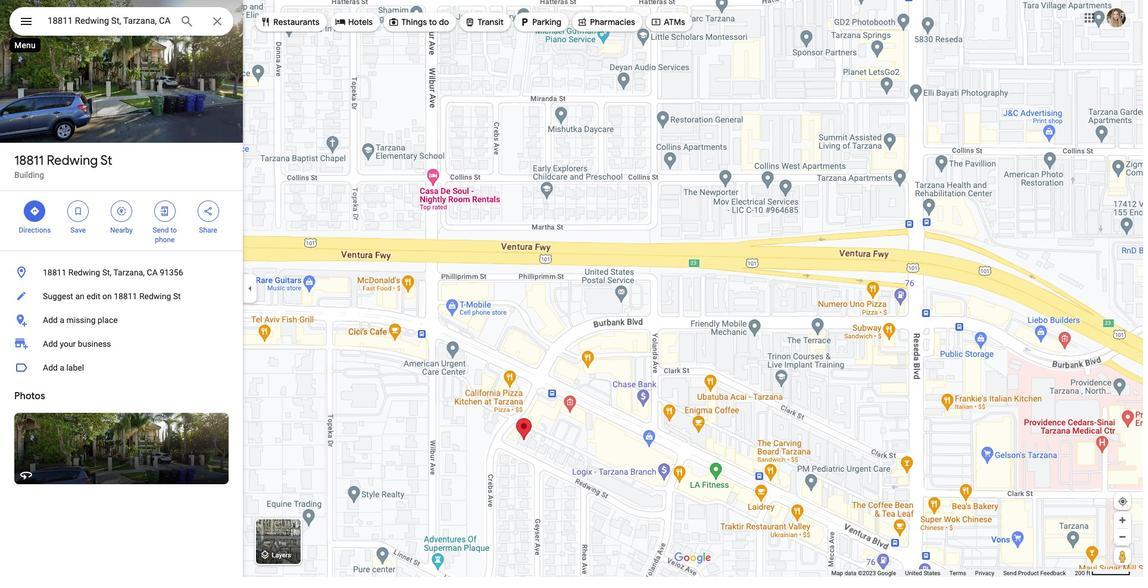 Task type: vqa. For each thing, say whether or not it's contained in the screenshot.
Add
yes



Task type: locate. For each thing, give the bounding box(es) containing it.

[[116, 205, 127, 218]]

18811 up building
[[14, 153, 44, 169]]

0 vertical spatial st
[[101, 153, 112, 169]]

1 horizontal spatial send
[[1004, 571, 1017, 577]]

1 vertical spatial add
[[43, 340, 58, 349]]

send inside send to phone
[[153, 226, 169, 235]]

0 vertical spatial add
[[43, 316, 58, 325]]

send inside button
[[1004, 571, 1017, 577]]

directions
[[19, 226, 51, 235]]


[[335, 15, 346, 29]]

add inside 'button'
[[43, 363, 58, 373]]

add down suggest
[[43, 316, 58, 325]]

collapse side panel image
[[244, 282, 257, 296]]

add your business link
[[0, 332, 243, 356]]

1 horizontal spatial st
[[173, 292, 181, 301]]

redwing up 
[[47, 153, 98, 169]]

footer
[[832, 570, 1076, 578]]


[[520, 15, 530, 29]]

 pharmacies
[[577, 15, 636, 29]]

add left your
[[43, 340, 58, 349]]

2 add from the top
[[43, 340, 58, 349]]


[[203, 205, 214, 218]]

united states button
[[906, 570, 941, 578]]

to left the do
[[429, 17, 437, 27]]

0 vertical spatial 18811
[[14, 153, 44, 169]]

redwing down ca
[[139, 292, 171, 301]]

1 vertical spatial to
[[171, 226, 177, 235]]

add your business
[[43, 340, 111, 349]]

states
[[924, 571, 941, 577]]

send up phone
[[153, 226, 169, 235]]

a
[[60, 316, 64, 325], [60, 363, 64, 373]]


[[389, 15, 399, 29]]

 restaurants
[[260, 15, 320, 29]]

restaurants
[[273, 17, 320, 27]]

1 vertical spatial send
[[1004, 571, 1017, 577]]

redwing left st,
[[68, 268, 100, 278]]

building
[[14, 170, 44, 180]]

1 vertical spatial st
[[173, 292, 181, 301]]

ca
[[147, 268, 158, 278]]

data
[[845, 571, 857, 577]]

1 vertical spatial 18811
[[43, 268, 66, 278]]

photos
[[14, 391, 45, 403]]

add a label
[[43, 363, 84, 373]]

91356
[[160, 268, 183, 278]]

redwing
[[47, 153, 98, 169], [68, 268, 100, 278], [139, 292, 171, 301]]

0 vertical spatial send
[[153, 226, 169, 235]]

200
[[1076, 571, 1086, 577]]

3 add from the top
[[43, 363, 58, 373]]

2 vertical spatial 18811
[[114, 292, 137, 301]]

show street view coverage image
[[1115, 548, 1132, 566]]

business
[[78, 340, 111, 349]]

things
[[402, 17, 427, 27]]

0 vertical spatial to
[[429, 17, 437, 27]]

1 vertical spatial a
[[60, 363, 64, 373]]

redwing inside '18811 redwing st building'
[[47, 153, 98, 169]]


[[260, 15, 271, 29]]

footer containing map data ©2023 google
[[832, 570, 1076, 578]]

0 vertical spatial a
[[60, 316, 64, 325]]

a left label on the left of page
[[60, 363, 64, 373]]

google account: michelle dermenjian  
(michelle.dermenjian@adept.ai) image
[[1108, 8, 1127, 27]]

to
[[429, 17, 437, 27], [171, 226, 177, 235]]

18811 for st,
[[43, 268, 66, 278]]

your
[[60, 340, 76, 349]]

a inside button
[[60, 316, 64, 325]]

18811
[[14, 153, 44, 169], [43, 268, 66, 278], [114, 292, 137, 301]]

add inside button
[[43, 316, 58, 325]]

1 add from the top
[[43, 316, 58, 325]]

suggest an edit on 18811 redwing st
[[43, 292, 181, 301]]

18811 Redwing St, Tarzana, CA 91356 field
[[10, 7, 234, 36]]

18811 inside '18811 redwing st building'
[[14, 153, 44, 169]]

None field
[[48, 14, 170, 28]]

a left "missing"
[[60, 316, 64, 325]]

product
[[1019, 571, 1040, 577]]

to inside  things to do
[[429, 17, 437, 27]]

0 horizontal spatial st
[[101, 153, 112, 169]]

2 a from the top
[[60, 363, 64, 373]]

18811 right on
[[114, 292, 137, 301]]

st
[[101, 153, 112, 169], [173, 292, 181, 301]]

add
[[43, 316, 58, 325], [43, 340, 58, 349], [43, 363, 58, 373]]

a inside 'button'
[[60, 363, 64, 373]]

©2023
[[858, 571, 877, 577]]

redwing for st
[[47, 153, 98, 169]]

add a missing place
[[43, 316, 118, 325]]

edit
[[87, 292, 100, 301]]

add for add a label
[[43, 363, 58, 373]]


[[651, 15, 662, 29]]

map data ©2023 google
[[832, 571, 897, 577]]

1 horizontal spatial to
[[429, 17, 437, 27]]


[[19, 13, 33, 30]]

to up phone
[[171, 226, 177, 235]]

1 a from the top
[[60, 316, 64, 325]]

18811 up suggest
[[43, 268, 66, 278]]

0 horizontal spatial send
[[153, 226, 169, 235]]

privacy button
[[976, 570, 995, 578]]

a for missing
[[60, 316, 64, 325]]

2 vertical spatial add
[[43, 363, 58, 373]]

send product feedback button
[[1004, 570, 1067, 578]]

1 vertical spatial redwing
[[68, 268, 100, 278]]

ft
[[1087, 571, 1091, 577]]

0 horizontal spatial to
[[171, 226, 177, 235]]

18811 for st
[[14, 153, 44, 169]]

 atms
[[651, 15, 686, 29]]

send
[[153, 226, 169, 235], [1004, 571, 1017, 577]]

add left label on the left of page
[[43, 363, 58, 373]]

send left product on the bottom right of page
[[1004, 571, 1017, 577]]

0 vertical spatial redwing
[[47, 153, 98, 169]]



Task type: describe. For each thing, give the bounding box(es) containing it.
terms button
[[950, 570, 967, 578]]

phone
[[155, 236, 175, 244]]

actions for 18811 redwing st region
[[0, 191, 243, 251]]

privacy
[[976, 571, 995, 577]]

18811 redwing st, tarzana, ca 91356
[[43, 268, 183, 278]]

save
[[71, 226, 86, 235]]


[[465, 15, 476, 29]]

18811 redwing st building
[[14, 153, 112, 180]]

none field inside 18811 redwing st, tarzana, ca 91356 field
[[48, 14, 170, 28]]

suggest
[[43, 292, 73, 301]]


[[577, 15, 588, 29]]

st inside button
[[173, 292, 181, 301]]

transit
[[478, 17, 504, 27]]


[[73, 205, 84, 218]]

add a missing place button
[[0, 309, 243, 332]]

on
[[102, 292, 112, 301]]

 parking
[[520, 15, 562, 29]]

zoom out image
[[1119, 533, 1128, 542]]

atms
[[664, 17, 686, 27]]


[[29, 205, 40, 218]]

send for send product feedback
[[1004, 571, 1017, 577]]

send to phone
[[153, 226, 177, 244]]

feedback
[[1041, 571, 1067, 577]]

add for add your business
[[43, 340, 58, 349]]

share
[[199, 226, 217, 235]]

 things to do
[[389, 15, 449, 29]]

terms
[[950, 571, 967, 577]]

footer inside google maps element
[[832, 570, 1076, 578]]

18811 redwing st main content
[[0, 0, 243, 578]]

add a label button
[[0, 356, 243, 380]]

united states
[[906, 571, 941, 577]]

 search field
[[10, 7, 234, 38]]

18811 redwing st, tarzana, ca 91356 button
[[0, 261, 243, 285]]

add for add a missing place
[[43, 316, 58, 325]]

do
[[439, 17, 449, 27]]

 button
[[10, 7, 43, 38]]

suggest an edit on 18811 redwing st button
[[0, 285, 243, 309]]

2 vertical spatial redwing
[[139, 292, 171, 301]]

pharmacies
[[590, 17, 636, 27]]

st,
[[102, 268, 112, 278]]

place
[[98, 316, 118, 325]]

 hotels
[[335, 15, 373, 29]]

google
[[878, 571, 897, 577]]

united
[[906, 571, 923, 577]]

label
[[66, 363, 84, 373]]

send product feedback
[[1004, 571, 1067, 577]]

an
[[75, 292, 84, 301]]

nearby
[[110, 226, 133, 235]]

missing
[[66, 316, 96, 325]]

redwing for st,
[[68, 268, 100, 278]]

send for send to phone
[[153, 226, 169, 235]]

st inside '18811 redwing st building'
[[101, 153, 112, 169]]

show your location image
[[1118, 497, 1129, 508]]

layers
[[272, 553, 291, 560]]

tarzana,
[[113, 268, 145, 278]]


[[160, 205, 170, 218]]

parking
[[533, 17, 562, 27]]

hotels
[[348, 17, 373, 27]]

200 ft
[[1076, 571, 1091, 577]]

google maps element
[[0, 0, 1144, 578]]

to inside send to phone
[[171, 226, 177, 235]]

200 ft button
[[1076, 571, 1131, 577]]

map
[[832, 571, 844, 577]]

a for label
[[60, 363, 64, 373]]

zoom in image
[[1119, 517, 1128, 525]]

 transit
[[465, 15, 504, 29]]



